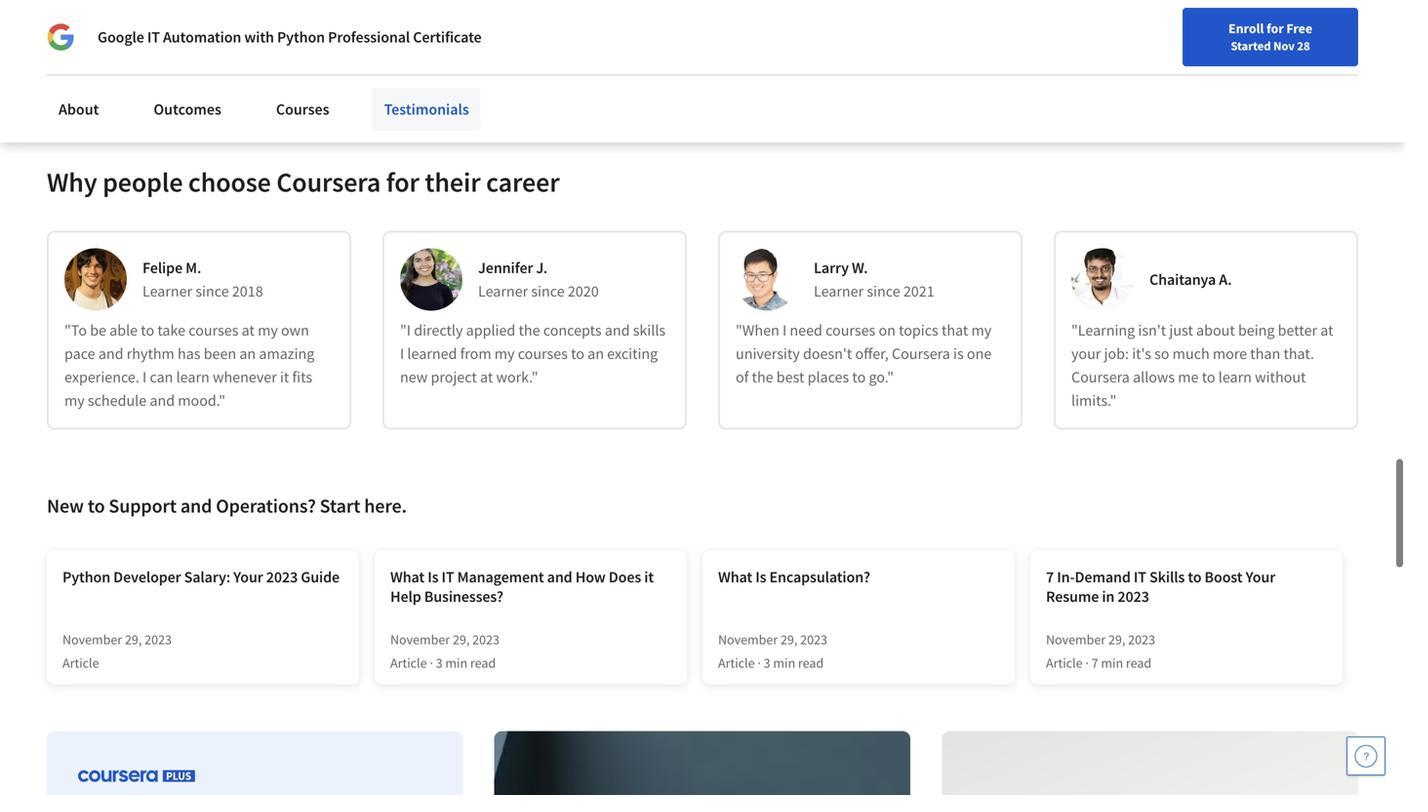 Task type: locate. For each thing, give the bounding box(es) containing it.
since inside jennifer j. learner since 2020
[[531, 282, 565, 301]]

at down 2018
[[242, 321, 255, 340]]

what down here.
[[391, 568, 425, 587]]

article for python developer salary: your 2023 guide
[[62, 655, 99, 672]]

2 with from the left
[[329, 28, 367, 53]]

python up testimonials link on the left top of the page
[[371, 28, 431, 53]]

learner inside jennifer j. learner since 2020
[[478, 282, 528, 301]]

it up 21
[[147, 27, 160, 47]]

2 vertical spatial coursera
[[1072, 368, 1131, 387]]

· for what is it management and how does it help businesses?
[[430, 655, 433, 672]]

1 vertical spatial the
[[752, 368, 774, 387]]

2023 for python developer salary: your 2023 guide
[[145, 631, 172, 649]]

i down "i
[[400, 344, 404, 364]]

i left can on the top left of the page
[[143, 368, 147, 387]]

1 horizontal spatial november 29, 2023 article · 3 min read
[[719, 631, 828, 672]]

new
[[978, 62, 1003, 79], [47, 494, 84, 518]]

november 29, 2023 article · 7 min read
[[1047, 631, 1156, 672]]

2 3 from the left
[[764, 655, 771, 672]]

to inside '"to be able to take courses at my own pace and rhythm has been an amazing experience. i can learn whenever it fits my schedule and mood."'
[[141, 321, 154, 340]]

it left skills
[[1134, 568, 1147, 587]]

0 horizontal spatial since
[[196, 282, 229, 301]]

2 min from the left
[[774, 655, 796, 672]]

with up (
[[244, 27, 274, 47]]

courses up been
[[189, 321, 239, 340]]

0 vertical spatial your
[[949, 62, 975, 79]]

0 vertical spatial coursera
[[277, 165, 381, 199]]

learner down larry
[[814, 282, 864, 301]]

to up rhythm
[[141, 321, 154, 340]]

2023 inside november 29, 2023 article
[[145, 631, 172, 649]]

1 horizontal spatial read
[[799, 655, 824, 672]]

rhythm
[[127, 344, 175, 364]]

to right skills
[[1189, 568, 1202, 587]]

· down what is encapsulation? on the right
[[758, 655, 761, 672]]

your down "learning
[[1072, 344, 1102, 364]]

1 vertical spatial your
[[1072, 344, 1102, 364]]

since down j.
[[531, 282, 565, 301]]

4.8
[[221, 59, 239, 77]]

4 november from the left
[[1047, 631, 1106, 649]]

29, down what is encapsulation? on the right
[[781, 631, 798, 649]]

2 horizontal spatial i
[[783, 321, 787, 340]]

learn down has
[[176, 368, 210, 387]]

learner down jennifer
[[478, 282, 528, 301]]

november inside november 29, 2023 article
[[62, 631, 122, 649]]

to right me
[[1203, 368, 1216, 387]]

article inside november 29, 2023 article
[[62, 655, 99, 672]]

2 vertical spatial i
[[143, 368, 147, 387]]

on
[[879, 321, 896, 340]]

my
[[258, 321, 278, 340], [972, 321, 992, 340], [495, 344, 515, 364], [64, 391, 85, 410]]

3 down businesses?
[[436, 655, 443, 672]]

0 horizontal spatial is
[[428, 568, 439, 587]]

1 is from the left
[[428, 568, 439, 587]]

1 horizontal spatial ·
[[758, 655, 761, 672]]

2 horizontal spatial learner
[[814, 282, 864, 301]]

0 horizontal spatial november 29, 2023 article · 3 min read
[[391, 631, 500, 672]]

article for what is it management and how does it help businesses?
[[391, 655, 427, 672]]

and left the how at the left of page
[[547, 568, 573, 587]]

and right support
[[180, 494, 212, 518]]

0 horizontal spatial it
[[280, 368, 289, 387]]

0 vertical spatial for
[[1267, 20, 1285, 37]]

november down developer
[[62, 631, 122, 649]]

1 horizontal spatial an
[[588, 344, 604, 364]]

6
[[126, 59, 132, 77]]

0 horizontal spatial learn
[[176, 368, 210, 387]]

coursera plus image
[[78, 770, 195, 782]]

your right 'find' in the top of the page
[[949, 62, 975, 79]]

0 horizontal spatial learner
[[143, 282, 192, 301]]

1 horizontal spatial •
[[209, 59, 213, 77]]

1 vertical spatial i
[[400, 344, 404, 364]]

2 an from the left
[[588, 344, 604, 364]]

businesses?
[[424, 587, 504, 607]]

1 vertical spatial for
[[386, 165, 420, 199]]

0 horizontal spatial what
[[391, 568, 425, 587]]

november 29, 2023 article · 3 min read
[[391, 631, 500, 672], [719, 631, 828, 672]]

courses up work."
[[518, 344, 568, 364]]

2 horizontal spatial courses
[[826, 321, 876, 340]]

how
[[576, 568, 606, 587]]

(
[[267, 59, 271, 77]]

operations?
[[216, 494, 316, 518]]

2023 for what is encapsulation?
[[801, 631, 828, 649]]

and up exciting
[[605, 321, 630, 340]]

my down "experience."
[[64, 391, 85, 410]]

0 vertical spatial it
[[280, 368, 289, 387]]

1 horizontal spatial with
[[329, 28, 367, 53]]

the right applied
[[519, 321, 540, 340]]

3 · from the left
[[1086, 655, 1089, 672]]

november 29, 2023 article · 3 min read down what is encapsulation? on the right
[[719, 631, 828, 672]]

1 29, from the left
[[125, 631, 142, 649]]

for up nov
[[1267, 20, 1285, 37]]

courses
[[276, 100, 330, 119]]

read down 7 in-demand it skills to boost your resume in 2023
[[1127, 655, 1152, 672]]

1 horizontal spatial what
[[719, 568, 753, 587]]

mood."
[[178, 391, 226, 410]]

article inside november 29, 2023 article · 7 min read
[[1047, 655, 1083, 672]]

0 horizontal spatial i
[[143, 368, 147, 387]]

i
[[783, 321, 787, 340], [400, 344, 404, 364], [143, 368, 147, 387]]

more
[[1213, 344, 1248, 364]]

min for encapsulation?
[[774, 655, 796, 672]]

to left go."
[[853, 368, 866, 387]]

the right of
[[752, 368, 774, 387]]

2 what from the left
[[719, 568, 753, 587]]

2 horizontal spatial ·
[[1086, 655, 1089, 672]]

0 vertical spatial i
[[783, 321, 787, 340]]

learn inside "learning isn't just about being better at your job: it's so much more than that. coursera allows me to learn without limits."
[[1219, 368, 1253, 387]]

at inside "i directly applied the concepts and skills i learned from my courses to an exciting new project at work."
[[480, 368, 493, 387]]

1 horizontal spatial coursera
[[892, 344, 951, 364]]

2 · from the left
[[758, 655, 761, 672]]

2 horizontal spatial coursera
[[1072, 368, 1131, 387]]

1 horizontal spatial 7
[[1092, 655, 1099, 672]]

to inside "i directly applied the concepts and skills i learned from my courses to an exciting new project at work."
[[571, 344, 585, 364]]

3 min from the left
[[1102, 655, 1124, 672]]

3 november from the left
[[719, 631, 778, 649]]

a.
[[1220, 270, 1233, 289]]

hours
[[168, 59, 201, 77]]

1 november from the left
[[62, 631, 122, 649]]

november 29, 2023 article · 3 min read for it
[[391, 631, 500, 672]]

1 horizontal spatial it
[[442, 568, 455, 587]]

· for 7 in-demand it skills to boost your resume in 2023
[[1086, 655, 1089, 672]]

learner inside larry w. learner since 2021
[[814, 282, 864, 301]]

since for w.
[[867, 282, 901, 301]]

3 since from the left
[[867, 282, 901, 301]]

since inside felipe m. learner since 2018
[[196, 282, 229, 301]]

2023 right in
[[1118, 587, 1150, 607]]

learn down more
[[1219, 368, 1253, 387]]

take
[[158, 321, 186, 340]]

since inside larry w. learner since 2021
[[867, 282, 901, 301]]

it left fits
[[280, 368, 289, 387]]

larry w. learner since 2021
[[814, 258, 935, 301]]

0 horizontal spatial read
[[471, 655, 496, 672]]

0 horizontal spatial the
[[519, 321, 540, 340]]

at inside '"to be able to take courses at my own pace and rhythm has been an amazing experience. i can learn whenever it fits my schedule and mood."'
[[242, 321, 255, 340]]

1 vertical spatial new
[[47, 494, 84, 518]]

for
[[1267, 20, 1285, 37], [386, 165, 420, 199]]

29, down in
[[1109, 631, 1126, 649]]

new left support
[[47, 494, 84, 518]]

3 29, from the left
[[781, 631, 798, 649]]

coursera down courses link
[[277, 165, 381, 199]]

0 horizontal spatial courses
[[189, 321, 239, 340]]

· for what is encapsulation?
[[758, 655, 761, 672]]

since for m.
[[196, 282, 229, 301]]

since
[[196, 282, 229, 301], [531, 282, 565, 301], [867, 282, 901, 301]]

min down businesses?
[[446, 655, 468, 672]]

3 down what is encapsulation? on the right
[[764, 655, 771, 672]]

2023 inside november 29, 2023 article · 7 min read
[[1129, 631, 1156, 649]]

min inside november 29, 2023 article · 7 min read
[[1102, 655, 1124, 672]]

the inside ""when i need courses on topics that my university doesn't offer, coursera is one of the best places to go.""
[[752, 368, 774, 387]]

1 horizontal spatial is
[[756, 568, 767, 587]]

3 article from the left
[[719, 655, 755, 672]]

3 learner from the left
[[814, 282, 864, 301]]

1 horizontal spatial i
[[400, 344, 404, 364]]

what inside what is it management and how does it help businesses?
[[391, 568, 425, 587]]

1 since from the left
[[196, 282, 229, 301]]

1 horizontal spatial at
[[480, 368, 493, 387]]

python developer salary: your 2023 guide
[[62, 568, 340, 587]]

to left support
[[88, 494, 105, 518]]

than
[[1251, 344, 1281, 364]]

python up ( 2,378 ratings )
[[277, 27, 325, 47]]

1 horizontal spatial min
[[774, 655, 796, 672]]

my up work."
[[495, 344, 515, 364]]

pace
[[64, 344, 95, 364]]

1 horizontal spatial your
[[1246, 568, 1276, 587]]

coursera up limits."
[[1072, 368, 1131, 387]]

new inside find your new career link
[[978, 62, 1003, 79]]

november down resume
[[1047, 631, 1106, 649]]

1 horizontal spatial 3
[[764, 655, 771, 672]]

new left career
[[978, 62, 1003, 79]]

·
[[430, 655, 433, 672], [758, 655, 761, 672], [1086, 655, 1089, 672]]

1 vertical spatial 7
[[1092, 655, 1099, 672]]

google image
[[47, 23, 74, 51]]

an down concepts
[[588, 344, 604, 364]]

november for 7 in-demand it skills to boost your resume in 2023
[[1047, 631, 1106, 649]]

2 • from the left
[[209, 59, 213, 77]]

professional
[[328, 27, 410, 47]]

1 horizontal spatial your
[[1072, 344, 1102, 364]]

min for it
[[446, 655, 468, 672]]

1 horizontal spatial python
[[277, 27, 325, 47]]

29, inside november 29, 2023 article
[[125, 631, 142, 649]]

is for encapsulation?
[[756, 568, 767, 587]]

0 horizontal spatial 7
[[1047, 568, 1055, 587]]

1 horizontal spatial courses
[[518, 344, 568, 364]]

your
[[949, 62, 975, 79], [1072, 344, 1102, 364]]

learn inside '"to be able to take courses at my own pace and rhythm has been an amazing experience. i can learn whenever it fits my schedule and mood."'
[[176, 368, 210, 387]]

an
[[240, 344, 256, 364], [588, 344, 604, 364]]

2 horizontal spatial min
[[1102, 655, 1124, 672]]

it right help
[[442, 568, 455, 587]]

1 horizontal spatial the
[[752, 368, 774, 387]]

• right 6
[[140, 59, 144, 77]]

0 vertical spatial new
[[978, 62, 1003, 79]]

1 horizontal spatial it
[[645, 568, 654, 587]]

1 horizontal spatial learner
[[478, 282, 528, 301]]

1 november 29, 2023 article · 3 min read from the left
[[391, 631, 500, 672]]

courses inside ""when i need courses on topics that my university doesn't offer, coursera is one of the best places to go.""
[[826, 321, 876, 340]]

1 horizontal spatial for
[[1267, 20, 1285, 37]]

None search field
[[278, 51, 600, 90]]

about
[[59, 100, 99, 119]]

2 is from the left
[[756, 568, 767, 587]]

0 horizontal spatial 3
[[436, 655, 443, 672]]

2 horizontal spatial it
[[1134, 568, 1147, 587]]

boost
[[1205, 568, 1243, 587]]

7
[[1047, 568, 1055, 587], [1092, 655, 1099, 672]]

with up )
[[329, 28, 367, 53]]

min down in
[[1102, 655, 1124, 672]]

for inside enroll for free started nov 28
[[1267, 20, 1285, 37]]

read for demand
[[1127, 655, 1152, 672]]

"to
[[64, 321, 87, 340]]

0 vertical spatial the
[[519, 321, 540, 340]]

1 horizontal spatial learn
[[1219, 368, 1253, 387]]

1 learner from the left
[[143, 282, 192, 301]]

1 article from the left
[[62, 655, 99, 672]]

applied
[[466, 321, 516, 340]]

at down from
[[480, 368, 493, 387]]

python left developer
[[62, 568, 110, 587]]

is for it
[[428, 568, 439, 587]]

what for what is encapsulation?
[[719, 568, 753, 587]]

is right help
[[428, 568, 439, 587]]

0 horizontal spatial coursera
[[277, 165, 381, 199]]

november down help
[[391, 631, 450, 649]]

1 horizontal spatial new
[[978, 62, 1003, 79]]

choose
[[188, 165, 271, 199]]

· down businesses?
[[430, 655, 433, 672]]

places
[[808, 368, 850, 387]]

november inside november 29, 2023 article · 7 min read
[[1047, 631, 1106, 649]]

to down concepts
[[571, 344, 585, 364]]

28
[[1298, 38, 1311, 54]]

2018
[[232, 282, 263, 301]]

2023 for what is it management and how does it help businesses?
[[473, 631, 500, 649]]

it's
[[1133, 344, 1152, 364]]

29, inside november 29, 2023 article · 7 min read
[[1109, 631, 1126, 649]]

learner inside felipe m. learner since 2018
[[143, 282, 192, 301]]

support
[[109, 494, 177, 518]]

2 learn from the left
[[1219, 368, 1253, 387]]

own
[[281, 321, 309, 340]]

outcomes link
[[142, 88, 233, 131]]

coursera inside ""when i need courses on topics that my university doesn't offer, coursera is one of the best places to go.""
[[892, 344, 951, 364]]

2 article from the left
[[391, 655, 427, 672]]

read down encapsulation?
[[799, 655, 824, 672]]

1 vertical spatial it
[[645, 568, 654, 587]]

career
[[1006, 62, 1044, 79]]

• left 4.8
[[209, 59, 213, 77]]

29, down developer
[[125, 631, 142, 649]]

1 · from the left
[[430, 655, 433, 672]]

my up "one"
[[972, 321, 992, 340]]

and up "experience."
[[98, 344, 124, 364]]

being
[[1239, 321, 1276, 340]]

learn
[[176, 368, 210, 387], [1219, 368, 1253, 387]]

1 horizontal spatial since
[[531, 282, 565, 301]]

0 horizontal spatial ·
[[430, 655, 433, 672]]

2 29, from the left
[[453, 631, 470, 649]]

0 horizontal spatial at
[[242, 321, 255, 340]]

2 horizontal spatial python
[[371, 28, 431, 53]]

1 learn from the left
[[176, 368, 210, 387]]

2023 down 7 in-demand it skills to boost your resume in 2023
[[1129, 631, 1156, 649]]

3 read from the left
[[1127, 655, 1152, 672]]

0 horizontal spatial •
[[140, 59, 144, 77]]

and down can on the top left of the page
[[150, 391, 175, 410]]

read inside november 29, 2023 article · 7 min read
[[1127, 655, 1152, 672]]

0 horizontal spatial min
[[446, 655, 468, 672]]

november down what is encapsulation? on the right
[[719, 631, 778, 649]]

0 horizontal spatial it
[[147, 27, 160, 47]]

29, for salary:
[[125, 631, 142, 649]]

2 your from the left
[[1246, 568, 1276, 587]]

coursera down topics
[[892, 344, 951, 364]]

1 what from the left
[[391, 568, 425, 587]]

4 article from the left
[[1047, 655, 1083, 672]]

· inside november 29, 2023 article · 7 min read
[[1086, 655, 1089, 672]]

min
[[446, 655, 468, 672], [774, 655, 796, 672], [1102, 655, 1124, 672]]

7 down resume
[[1092, 655, 1099, 672]]

1 3 from the left
[[436, 655, 443, 672]]

2 november from the left
[[391, 631, 450, 649]]

their
[[425, 165, 481, 199]]

your right 'salary:'
[[234, 568, 263, 587]]

what for what is it management and how does it help businesses?
[[391, 568, 425, 587]]

2023 down developer
[[145, 631, 172, 649]]

min down what is encapsulation? on the right
[[774, 655, 796, 672]]

without
[[1256, 368, 1307, 387]]

2 horizontal spatial since
[[867, 282, 901, 301]]

min for demand
[[1102, 655, 1124, 672]]

courses up the offer,
[[826, 321, 876, 340]]

1 min from the left
[[446, 655, 468, 672]]

0 horizontal spatial with
[[244, 27, 274, 47]]

start
[[320, 494, 361, 518]]

learn for has
[[176, 368, 210, 387]]

learner down felipe
[[143, 282, 192, 301]]

2023
[[266, 568, 298, 587], [1118, 587, 1150, 607], [145, 631, 172, 649], [473, 631, 500, 649], [801, 631, 828, 649], [1129, 631, 1156, 649]]

· down resume
[[1086, 655, 1089, 672]]

29, down businesses?
[[453, 631, 470, 649]]

courses link
[[264, 88, 341, 131]]

learner for larry
[[814, 282, 864, 301]]

1 an from the left
[[240, 344, 256, 364]]

project
[[431, 368, 477, 387]]

7 in-demand it skills to boost your resume in 2023
[[1047, 568, 1276, 607]]

w.
[[852, 258, 868, 278]]

from
[[460, 344, 492, 364]]

is left encapsulation?
[[756, 568, 767, 587]]

2 learner from the left
[[478, 282, 528, 301]]

read down businesses?
[[471, 655, 496, 672]]

to
[[141, 321, 154, 340], [571, 344, 585, 364], [853, 368, 866, 387], [1203, 368, 1216, 387], [88, 494, 105, 518], [1189, 568, 1202, 587]]

1 vertical spatial coursera
[[892, 344, 951, 364]]

1 read from the left
[[471, 655, 496, 672]]

since down w.
[[867, 282, 901, 301]]

your right boost
[[1246, 568, 1276, 587]]

it
[[147, 27, 160, 47], [442, 568, 455, 587], [1134, 568, 1147, 587]]

november 29, 2023 article · 3 min read down businesses?
[[391, 631, 500, 672]]

courses
[[189, 321, 239, 340], [826, 321, 876, 340], [518, 344, 568, 364]]

0 vertical spatial 7
[[1047, 568, 1055, 587]]

0 horizontal spatial your
[[949, 62, 975, 79]]

"when i need courses on topics that my university doesn't offer, coursera is one of the best places to go."
[[736, 321, 992, 387]]

article
[[62, 655, 99, 672], [391, 655, 427, 672], [719, 655, 755, 672], [1047, 655, 1083, 672]]

2 horizontal spatial read
[[1127, 655, 1152, 672]]

the inside "i directly applied the concepts and skills i learned from my courses to an exciting new project at work."
[[519, 321, 540, 340]]

2023 down businesses?
[[473, 631, 500, 649]]

management
[[458, 568, 544, 587]]

2 november 29, 2023 article · 3 min read from the left
[[719, 631, 828, 672]]

learner for jennifer
[[478, 282, 528, 301]]

0 horizontal spatial an
[[240, 344, 256, 364]]

2 since from the left
[[531, 282, 565, 301]]

fits
[[292, 368, 312, 387]]

0 horizontal spatial your
[[234, 568, 263, 587]]

for left their
[[386, 165, 420, 199]]

3 for encapsulation?
[[764, 655, 771, 672]]

4 29, from the left
[[1109, 631, 1126, 649]]

what left encapsulation?
[[719, 568, 753, 587]]

2 horizontal spatial at
[[1321, 321, 1334, 340]]

21
[[152, 59, 166, 77]]

november
[[62, 631, 122, 649], [391, 631, 450, 649], [719, 631, 778, 649], [1047, 631, 1106, 649]]

i left need
[[783, 321, 787, 340]]

felipe
[[143, 258, 183, 278]]

it right "does"
[[645, 568, 654, 587]]

2023 down encapsulation?
[[801, 631, 828, 649]]

at right better
[[1321, 321, 1334, 340]]

7 inside november 29, 2023 article · 7 min read
[[1092, 655, 1099, 672]]

since down m.
[[196, 282, 229, 301]]

•
[[140, 59, 144, 77], [209, 59, 213, 77]]

at inside "learning isn't just about being better at your job: it's so much more than that. coursera allows me to learn without limits."
[[1321, 321, 1334, 340]]

is inside what is it management and how does it help businesses?
[[428, 568, 439, 587]]

7 left in-
[[1047, 568, 1055, 587]]

2 read from the left
[[799, 655, 824, 672]]

encapsulation?
[[770, 568, 871, 587]]

is
[[428, 568, 439, 587], [756, 568, 767, 587]]

an up whenever
[[240, 344, 256, 364]]



Task type: vqa. For each thing, say whether or not it's contained in the screenshot.
Demand the 29,
yes



Task type: describe. For each thing, give the bounding box(es) containing it.
read for it
[[471, 655, 496, 672]]

automating
[[83, 28, 181, 53]]

2023 for 7 in-demand it skills to boost your resume in 2023
[[1129, 631, 1156, 649]]

2023 inside 7 in-demand it skills to boost your resume in 2023
[[1118, 587, 1150, 607]]

find
[[921, 62, 947, 79]]

your inside "learning isn't just about being better at your job: it's so much more than that. coursera allows me to learn without limits."
[[1072, 344, 1102, 364]]

just
[[1170, 321, 1194, 340]]

read for encapsulation?
[[799, 655, 824, 672]]

certificate
[[413, 27, 482, 47]]

automating real-world tasks with python link
[[83, 28, 431, 53]]

1 • from the left
[[140, 59, 144, 77]]

7 inside 7 in-demand it skills to boost your resume in 2023
[[1047, 568, 1055, 587]]

and inside "i directly applied the concepts and skills i learned from my courses to an exciting new project at work."
[[605, 321, 630, 340]]

help center image
[[1355, 745, 1379, 768]]

offer,
[[856, 344, 889, 364]]

enroll
[[1229, 20, 1265, 37]]

people
[[103, 165, 183, 199]]

here.
[[364, 494, 407, 518]]

skills
[[1150, 568, 1186, 587]]

free
[[1287, 20, 1313, 37]]

help
[[391, 587, 421, 607]]

( 2,378 ratings )
[[267, 59, 347, 77]]

29, for demand
[[1109, 631, 1126, 649]]

much
[[1173, 344, 1210, 364]]

find your new career link
[[912, 59, 1054, 83]]

demand
[[1076, 568, 1131, 587]]

whenever
[[213, 368, 277, 387]]

november for what is it management and how does it help businesses?
[[391, 631, 450, 649]]

course 6 • 21 hours •
[[83, 59, 213, 77]]

coursera inside "learning isn't just about being better at your job: it's so much more than that. coursera allows me to learn without limits."
[[1072, 368, 1131, 387]]

and inside what is it management and how does it help businesses?
[[547, 568, 573, 587]]

in-
[[1058, 568, 1076, 587]]

2,378
[[271, 59, 301, 77]]

for
[[31, 10, 53, 29]]

29, for it
[[453, 631, 470, 649]]

automating real-world tasks with python
[[83, 28, 431, 53]]

enroll for free started nov 28
[[1229, 20, 1313, 54]]

for individuals
[[31, 10, 130, 29]]

it inside what is it management and how does it help businesses?
[[645, 568, 654, 587]]

why
[[47, 165, 97, 199]]

guide
[[301, 568, 340, 587]]

29, for encapsulation?
[[781, 631, 798, 649]]

i inside "i directly applied the concepts and skills i learned from my courses to an exciting new project at work."
[[400, 344, 404, 364]]

english button
[[1054, 39, 1171, 103]]

article for 7 in-demand it skills to boost your resume in 2023
[[1047, 655, 1083, 672]]

schedule
[[88, 391, 147, 410]]

)
[[343, 59, 347, 77]]

one
[[967, 344, 992, 364]]

your inside find your new career link
[[949, 62, 975, 79]]

individuals
[[56, 10, 130, 29]]

allows
[[1134, 368, 1176, 387]]

topics
[[899, 321, 939, 340]]

testimonials
[[384, 100, 469, 119]]

i inside '"to be able to take courses at my own pace and rhythm has been an amazing experience. i can learn whenever it fits my schedule and mood."'
[[143, 368, 147, 387]]

to inside 7 in-demand it skills to boost your resume in 2023
[[1189, 568, 1202, 587]]

can
[[150, 368, 173, 387]]

2021
[[904, 282, 935, 301]]

resume
[[1047, 587, 1100, 607]]

in
[[1103, 587, 1115, 607]]

course
[[83, 59, 123, 77]]

developer
[[113, 568, 181, 587]]

best
[[777, 368, 805, 387]]

i inside ""when i need courses on topics that my university doesn't offer, coursera is one of the best places to go.""
[[783, 321, 787, 340]]

since for j.
[[531, 282, 565, 301]]

an inside '"to be able to take courses at my own pace and rhythm has been an amazing experience. i can learn whenever it fits my schedule and mood."'
[[240, 344, 256, 364]]

"i directly applied the concepts and skills i learned from my courses to an exciting new project at work."
[[400, 321, 666, 387]]

that
[[942, 321, 969, 340]]

larry
[[814, 258, 849, 278]]

jennifer
[[478, 258, 533, 278]]

better
[[1279, 321, 1318, 340]]

that.
[[1284, 344, 1315, 364]]

1 with from the left
[[244, 27, 274, 47]]

of
[[736, 368, 749, 387]]

testimonials link
[[373, 88, 481, 131]]

to inside "learning isn't just about being better at your job: it's so much more than that. coursera allows me to learn without limits."
[[1203, 368, 1216, 387]]

isn't
[[1139, 321, 1167, 340]]

1 your from the left
[[234, 568, 263, 587]]

need
[[790, 321, 823, 340]]

courses inside "i directly applied the concepts and skills i learned from my courses to an exciting new project at work."
[[518, 344, 568, 364]]

0 horizontal spatial new
[[47, 494, 84, 518]]

learn for more
[[1219, 368, 1253, 387]]

november 29, 2023 article · 3 min read for encapsulation?
[[719, 631, 828, 672]]

0 horizontal spatial python
[[62, 568, 110, 587]]

nov
[[1274, 38, 1296, 54]]

3 for it
[[436, 655, 443, 672]]

salary:
[[184, 568, 230, 587]]

november for python developer salary: your 2023 guide
[[62, 631, 122, 649]]

university
[[736, 344, 800, 364]]

article for what is encapsulation?
[[719, 655, 755, 672]]

to inside ""when i need courses on topics that my university doesn't offer, coursera is one of the best places to go.""
[[853, 368, 866, 387]]

it inside '"to be able to take courses at my own pace and rhythm has been an amazing experience. i can learn whenever it fits my schedule and mood."'
[[280, 368, 289, 387]]

2023 left guide
[[266, 568, 298, 587]]

felipe m. learner since 2018
[[143, 258, 263, 301]]

at for courses
[[242, 321, 255, 340]]

it inside 7 in-demand it skills to boost your resume in 2023
[[1134, 568, 1147, 587]]

has
[[178, 344, 201, 364]]

my inside "i directly applied the concepts and skills i learned from my courses to an exciting new project at work."
[[495, 344, 515, 364]]

automation
[[163, 27, 241, 47]]

your inside 7 in-demand it skills to boost your resume in 2023
[[1246, 568, 1276, 587]]

so
[[1155, 344, 1170, 364]]

amazing
[[259, 344, 315, 364]]

an inside "i directly applied the concepts and skills i learned from my courses to an exciting new project at work."
[[588, 344, 604, 364]]

go."
[[869, 368, 894, 387]]

at for better
[[1321, 321, 1334, 340]]

is
[[954, 344, 964, 364]]

google
[[98, 27, 144, 47]]

courses inside '"to be able to take courses at my own pace and rhythm has been an amazing experience. i can learn whenever it fits my schedule and mood."'
[[189, 321, 239, 340]]

show notifications image
[[1200, 63, 1223, 87]]

why people choose coursera for their career
[[47, 165, 560, 199]]

coursera image
[[23, 55, 147, 86]]

november for what is encapsulation?
[[719, 631, 778, 649]]

experience.
[[64, 368, 139, 387]]

jennifer j. learner since 2020
[[478, 258, 599, 301]]

learner for felipe
[[143, 282, 192, 301]]

0 horizontal spatial for
[[386, 165, 420, 199]]

chaitanya
[[1150, 270, 1217, 289]]

english
[[1089, 61, 1136, 81]]

me
[[1179, 368, 1199, 387]]

been
[[204, 344, 236, 364]]

started
[[1232, 38, 1272, 54]]

"to be able to take courses at my own pace and rhythm has been an amazing experience. i can learn whenever it fits my schedule and mood."
[[64, 321, 315, 410]]

j.
[[536, 258, 548, 278]]

ratings
[[304, 59, 343, 77]]

it inside what is it management and how does it help businesses?
[[442, 568, 455, 587]]

tasks
[[280, 28, 326, 53]]

my left own
[[258, 321, 278, 340]]

"when
[[736, 321, 780, 340]]

real-
[[184, 28, 226, 53]]

be
[[90, 321, 106, 340]]

new to support and operations? start here.
[[47, 494, 407, 518]]

my inside ""when i need courses on topics that my university doesn't offer, coursera is one of the best places to go.""
[[972, 321, 992, 340]]



